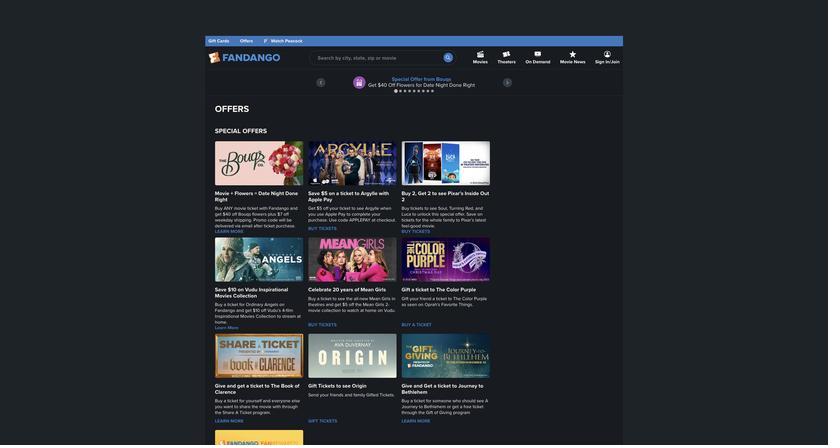 Task type: locate. For each thing, give the bounding box(es) containing it.
movie right any
[[234, 205, 246, 212]]

1 horizontal spatial right
[[463, 81, 475, 89]]

get right or
[[452, 403, 459, 410]]

offer
[[410, 75, 423, 83]]

buy tickets link for see
[[402, 228, 490, 235]]

0 vertical spatial pay
[[324, 196, 332, 203]]

1 horizontal spatial inspirational
[[259, 286, 288, 294]]

date right =
[[258, 190, 270, 197]]

1 give from the left
[[215, 382, 226, 390]]

1 horizontal spatial the
[[436, 286, 445, 294]]

flowers
[[397, 81, 415, 89], [235, 190, 253, 197]]

and inside gift tickets to see origin send your friends and family gifted tickets.
[[345, 392, 352, 398]]

journey
[[458, 382, 477, 390], [402, 403, 418, 410]]

1 vertical spatial night
[[271, 190, 284, 197]]

offers
[[240, 38, 253, 44], [243, 126, 267, 136]]

everyone
[[272, 398, 291, 404]]

argylle
[[361, 190, 378, 197], [365, 205, 379, 212]]

0 horizontal spatial pay
[[324, 196, 332, 203]]

buy a ticket link
[[402, 322, 490, 328]]

you inside save $5 on a ticket to argylle with apple pay get $5 off your ticket to see argylle when you use apple pay to complete your purchase. use code applepay at checkout. buy tickets
[[308, 211, 316, 217]]

buy down luca on the left of page
[[402, 228, 411, 235]]

1 vertical spatial save
[[466, 211, 476, 217]]

see up the soul,
[[438, 190, 447, 197]]

0 horizontal spatial through
[[282, 403, 298, 410]]

at left checkout.
[[372, 217, 376, 223]]

gift cards link
[[208, 38, 229, 44]]

pixar's down red,
[[461, 217, 474, 223]]

bethlehem right tickets. at the left of page
[[402, 388, 427, 396]]

2 horizontal spatial at
[[372, 217, 376, 223]]

flowers left =
[[235, 190, 253, 197]]

inspirational up the angels
[[259, 286, 288, 294]]

tickets down "2," at the top
[[411, 205, 423, 212]]

movie news
[[560, 59, 586, 65]]

in
[[392, 295, 395, 302]]

2 horizontal spatial the
[[453, 295, 461, 302]]

date
[[424, 81, 434, 89], [258, 190, 270, 197]]

save left "vudu"
[[215, 286, 227, 294]]

0 horizontal spatial $40
[[223, 211, 231, 217]]

sign in/join link
[[595, 46, 620, 69]]

save up use
[[308, 190, 320, 197]]

save for save $10 on vudu inspirational movies collection
[[215, 286, 227, 294]]

bouqs up email
[[238, 211, 251, 217]]

movies down the ordinary at the left
[[240, 313, 255, 320]]

1 vertical spatial family
[[354, 392, 365, 398]]

0 vertical spatial collection
[[233, 292, 257, 300]]

right
[[463, 81, 475, 89], [215, 196, 228, 203]]

via
[[235, 223, 241, 229]]

1 vertical spatial a
[[485, 398, 488, 404]]

bethlehem
[[402, 388, 427, 396], [424, 403, 446, 410]]

0 horizontal spatial color
[[447, 286, 459, 294]]

of inside give and get a ticket to the book of clarence buy a ticket for yourself and everyone else you want to share the movie with through the share a ticket program. learn more
[[295, 382, 299, 390]]

1 horizontal spatial apple
[[325, 211, 337, 217]]

purple up things.
[[461, 286, 476, 294]]

learn more link down promo
[[215, 228, 303, 235]]

$10 left "vudu"
[[228, 286, 236, 294]]

gift a ticket to the color purple gift your friend a ticket to the color purple as seen on oprah's favorite things.
[[402, 286, 487, 308]]

on
[[329, 190, 335, 197], [478, 211, 483, 217], [238, 286, 244, 294], [418, 301, 424, 308], [279, 301, 285, 308], [378, 307, 383, 314]]

2 horizontal spatial a
[[485, 398, 488, 404]]

new
[[360, 295, 368, 302]]

of left giving
[[434, 409, 438, 416]]

1 vertical spatial argylle
[[365, 205, 379, 212]]

gift tickets
[[308, 418, 337, 424]]

0 horizontal spatial night
[[271, 190, 284, 197]]

celebrate 20 years of mean girls image
[[308, 238, 396, 282]]

see inside give and get a ticket to journey to bethlehem buy a ticket for someone who should see a journey to bethlehem or get a free ticket through the gift of giving program learn more
[[477, 398, 484, 404]]

flowers inside movie + flowers = date night done right buy any movie ticket with fandango and get $40 off bouqs flowers plus $7 off weekday shipping. promo code will be delivered via email after ticket purchase. learn more
[[235, 190, 253, 197]]

None search field
[[309, 50, 457, 65]]

0 vertical spatial night
[[436, 81, 448, 89]]

1 horizontal spatial night
[[436, 81, 448, 89]]

latest
[[475, 217, 486, 223]]

mean right new
[[369, 295, 381, 302]]

0 vertical spatial flowers
[[397, 81, 415, 89]]

of
[[355, 286, 359, 294], [295, 382, 299, 390], [434, 409, 438, 416]]

ticket right the free
[[473, 403, 484, 410]]

purple
[[461, 286, 476, 294], [474, 295, 487, 302]]

tickets inside buy 2, get 2 to see pixar's inside out 2 buy tickets to see soul, turning red, and luca to unlock this special offer. save on tickets for the whole family to pixar's latest feel-good movie. buy tickets
[[412, 228, 430, 235]]

give and get a ticket to the book of clarence image
[[215, 334, 303, 378]]

offers right cards
[[240, 38, 253, 44]]

0 horizontal spatial save
[[215, 286, 227, 294]]

0 vertical spatial $40
[[378, 81, 387, 89]]

gift inside gift tickets to see origin send your friends and family gifted tickets.
[[308, 382, 317, 390]]

get inside give and get a ticket to journey to bethlehem buy a ticket for someone who should see a journey to bethlehem or get a free ticket through the gift of giving program learn more
[[424, 382, 432, 390]]

see
[[438, 190, 447, 197], [357, 205, 364, 212], [430, 205, 437, 212], [338, 295, 345, 302], [342, 382, 351, 390], [477, 398, 484, 404]]

get up learn more link
[[245, 307, 252, 314]]

1 vertical spatial movie
[[308, 307, 320, 314]]

special offer from bouqs get $40 off flowers for date night done right
[[368, 75, 475, 89]]

1 horizontal spatial fandango
[[269, 205, 289, 212]]

give inside give and get a ticket to journey to bethlehem buy a ticket for someone who should see a journey to bethlehem or get a free ticket through the gift of giving program learn more
[[402, 382, 412, 390]]

see down years
[[338, 295, 345, 302]]

at left the home
[[360, 307, 364, 314]]

0 vertical spatial of
[[355, 286, 359, 294]]

tickets down collection
[[319, 322, 337, 328]]

1 horizontal spatial family
[[443, 217, 455, 223]]

buy
[[402, 190, 411, 197], [215, 205, 223, 212], [402, 205, 409, 212], [308, 295, 316, 302], [215, 301, 223, 308], [215, 398, 223, 404], [402, 398, 409, 404]]

0 vertical spatial a
[[412, 322, 415, 328]]

sign in/join
[[595, 59, 620, 65]]

celebrate
[[308, 286, 331, 294]]

0 vertical spatial done
[[449, 81, 462, 89]]

night
[[436, 81, 448, 89], [271, 190, 284, 197]]

at right stream
[[297, 313, 301, 320]]

on left 'film'
[[279, 301, 285, 308]]

color right favorite
[[462, 295, 473, 302]]

luca
[[402, 211, 411, 217]]

special left offer
[[392, 75, 409, 83]]

theatres
[[308, 301, 325, 308]]

of right book
[[295, 382, 299, 390]]

0 vertical spatial bouqs
[[436, 75, 451, 83]]

0 horizontal spatial done
[[285, 190, 298, 197]]

movie.
[[422, 223, 435, 229]]

give inside give and get a ticket to the book of clarence buy a ticket for yourself and everyone else you want to share the movie with through the share a ticket program. learn more
[[215, 382, 226, 390]]

with
[[379, 190, 389, 197], [259, 205, 268, 212], [273, 403, 281, 410]]

1 horizontal spatial code
[[338, 217, 348, 223]]

at inside save $5 on a ticket to argylle with apple pay get $5 off your ticket to see argylle when you use apple pay to complete your purchase. use code applepay at checkout. buy tickets
[[372, 217, 376, 223]]

0 vertical spatial you
[[308, 211, 316, 217]]

purple right things.
[[474, 295, 487, 302]]

turning
[[449, 205, 464, 212]]

code left will
[[268, 217, 278, 223]]

see up the applepay
[[357, 205, 364, 212]]

1 vertical spatial movie
[[215, 190, 229, 197]]

2 horizontal spatial movie
[[308, 307, 320, 314]]

red,
[[465, 205, 474, 212]]

1 horizontal spatial movie
[[259, 403, 272, 410]]

with left plus
[[259, 205, 268, 212]]

family down "origin"
[[354, 392, 365, 398]]

a inside celebrate 20 years of mean girls buy a ticket to see the all-new mean girls in theatres and get $5 off the mean girls 2- movie collection to watch at home on vudu.
[[317, 295, 320, 302]]

code inside movie + flowers = date night done right buy any movie ticket with fandango and get $40 off bouqs flowers plus $7 off weekday shipping. promo code will be delivered via email after ticket purchase. learn more
[[268, 217, 278, 223]]

2 give from the left
[[402, 382, 412, 390]]

and
[[290, 205, 298, 212], [475, 205, 483, 212], [326, 301, 333, 308], [236, 307, 244, 314], [227, 382, 236, 390], [414, 382, 423, 390], [345, 392, 352, 398], [263, 398, 271, 404]]

of inside celebrate 20 years of mean girls buy a ticket to see the all-new mean girls in theatres and get $5 off the mean girls 2- movie collection to watch at home on vudu.
[[355, 286, 359, 294]]

a inside save $10 on vudu inspirational movies collection buy a ticket for ordinary angels on fandango and get $10 off vudu's 4-film inspirational movies collection to stream at home. learn more
[[224, 301, 226, 308]]

2 horizontal spatial with
[[379, 190, 389, 197]]

date right offer
[[424, 81, 434, 89]]

code inside save $5 on a ticket to argylle with apple pay get $5 off your ticket to see argylle when you use apple pay to complete your purchase. use code applepay at checkout. buy tickets
[[338, 217, 348, 223]]

theaters
[[498, 59, 516, 65]]

0 horizontal spatial you
[[215, 403, 222, 410]]

bouqs inside special offer from bouqs get $40 off flowers for date night done right
[[436, 75, 451, 83]]

you
[[308, 211, 316, 217], [215, 403, 222, 410]]

0 horizontal spatial movie
[[215, 190, 229, 197]]

a right share
[[235, 409, 238, 416]]

pixar's
[[448, 190, 464, 197], [461, 217, 474, 223]]

1 vertical spatial $40
[[223, 211, 231, 217]]

at for girls
[[360, 307, 364, 314]]

buy down the clarence at the left
[[215, 398, 223, 404]]

0 horizontal spatial code
[[268, 217, 278, 223]]

0 horizontal spatial right
[[215, 196, 228, 203]]

buy down celebrate
[[308, 295, 316, 302]]

get inside save $10 on vudu inspirational movies collection buy a ticket for ordinary angels on fandango and get $10 off vudu's 4-film inspirational movies collection to stream at home. learn more
[[245, 307, 252, 314]]

at inside save $10 on vudu inspirational movies collection buy a ticket for ordinary angels on fandango and get $10 off vudu's 4-film inspirational movies collection to stream at home. learn more
[[297, 313, 301, 320]]

see inside gift tickets to see origin send your friends and family gifted tickets.
[[342, 382, 351, 390]]

pixar's up turning
[[448, 190, 464, 197]]

flowers inside special offer from bouqs get $40 off flowers for date night done right
[[397, 81, 415, 89]]

buy left any
[[215, 205, 223, 212]]

0 horizontal spatial bouqs
[[238, 211, 251, 217]]

on right seen
[[418, 301, 424, 308]]

movie up buy tickets
[[308, 307, 320, 314]]

buy inside movie + flowers = date night done right buy any movie ticket with fandango and get $40 off bouqs flowers plus $7 off weekday shipping. promo code will be delivered via email after ticket purchase. learn more
[[215, 205, 223, 212]]

0 horizontal spatial family
[[354, 392, 365, 398]]

0 horizontal spatial fandango
[[215, 307, 235, 314]]

1 horizontal spatial at
[[360, 307, 364, 314]]

buy up home.
[[215, 301, 223, 308]]

night inside movie + flowers = date night done right buy any movie ticket with fandango and get $40 off bouqs flowers plus $7 off weekday shipping. promo code will be delivered via email after ticket purchase. learn more
[[271, 190, 284, 197]]

0 vertical spatial $10
[[228, 286, 236, 294]]

ticket up the "someone"
[[438, 382, 451, 390]]

0 horizontal spatial flowers
[[235, 190, 253, 197]]

1 vertical spatial bouqs
[[238, 211, 251, 217]]

save inside save $10 on vudu inspirational movies collection buy a ticket for ordinary angels on fandango and get $10 off vudu's 4-film inspirational movies collection to stream at home. learn more
[[215, 286, 227, 294]]

through inside give and get a ticket to journey to bethlehem buy a ticket for someone who should see a journey to bethlehem or get a free ticket through the gift of giving program learn more
[[402, 409, 417, 416]]

bouqs
[[436, 75, 451, 83], [238, 211, 251, 217]]

1 code from the left
[[268, 217, 278, 223]]

inspirational up more
[[215, 313, 239, 320]]

date inside special offer from bouqs get $40 off flowers for date night done right
[[424, 81, 434, 89]]

0 vertical spatial movie
[[234, 205, 246, 212]]

tickets right feel-
[[412, 228, 430, 235]]

a up the "someone"
[[434, 382, 437, 390]]

movies up home.
[[215, 292, 232, 300]]

the inside give and get a ticket to journey to bethlehem buy a ticket for someone who should see a journey to bethlehem or get a free ticket through the gift of giving program learn more
[[419, 409, 425, 416]]

you left use
[[308, 211, 316, 217]]

be
[[287, 217, 292, 223]]

2,
[[412, 190, 417, 197]]

buy inside save $10 on vudu inspirational movies collection buy a ticket for ordinary angels on fandango and get $10 off vudu's 4-film inspirational movies collection to stream at home. learn more
[[215, 301, 223, 308]]

1 vertical spatial flowers
[[235, 190, 253, 197]]

0 horizontal spatial inspirational
[[215, 313, 239, 320]]

learn more link down the program.
[[215, 418, 303, 424]]

giving
[[439, 409, 452, 416]]

off inside celebrate 20 years of mean girls buy a ticket to see the all-new mean girls in theatres and get $5 off the mean girls 2- movie collection to watch at home on vudu.
[[349, 301, 354, 308]]

to inside gift tickets to see origin send your friends and family gifted tickets.
[[336, 382, 341, 390]]

see inside save $5 on a ticket to argylle with apple pay get $5 off your ticket to see argylle when you use apple pay to complete your purchase. use code applepay at checkout. buy tickets
[[357, 205, 364, 212]]

things.
[[459, 301, 473, 308]]

$40 left off
[[378, 81, 387, 89]]

home
[[365, 307, 377, 314]]

special down offers
[[215, 126, 241, 136]]

for inside give and get a ticket to the book of clarence buy a ticket for yourself and everyone else you want to share the movie with through the share a ticket program. learn more
[[239, 398, 245, 404]]

special offers
[[215, 126, 267, 136]]

save inside buy 2, get 2 to see pixar's inside out 2 buy tickets to see soul, turning red, and luca to unlock this special offer. save on tickets for the whole family to pixar's latest feel-good movie. buy tickets
[[466, 211, 476, 217]]

pay right use
[[338, 211, 346, 217]]

at for to
[[372, 217, 376, 223]]

0 vertical spatial date
[[424, 81, 434, 89]]

pay
[[324, 196, 332, 203], [338, 211, 346, 217]]

movies
[[473, 59, 488, 65], [215, 292, 232, 300], [240, 313, 255, 320]]

save $10 on vudu inspirational movies collection image
[[215, 238, 303, 282]]

argylle left when in the top left of the page
[[365, 205, 379, 212]]

on left 2-
[[378, 307, 383, 314]]

buy tickets
[[308, 322, 337, 328]]

send
[[308, 392, 319, 398]]

special inside special offer from bouqs get $40 off flowers for date night done right
[[392, 75, 409, 83]]

see left "origin"
[[342, 382, 351, 390]]

gift tickets to see origin send your friends and family gifted tickets.
[[308, 382, 395, 398]]

2 horizontal spatial of
[[434, 409, 438, 416]]

get inside give and get a ticket to the book of clarence buy a ticket for yourself and everyone else you want to share the movie with through the share a ticket program. learn more
[[237, 382, 245, 390]]

1 vertical spatial the
[[453, 295, 461, 302]]

0 vertical spatial $5
[[321, 190, 328, 197]]

for left the from
[[416, 81, 422, 89]]

ticket left the "someone"
[[414, 398, 425, 404]]

movie inside movie + flowers = date night done right buy any movie ticket with fandango and get $40 off bouqs flowers plus $7 off weekday shipping. promo code will be delivered via email after ticket purchase. learn more
[[215, 190, 229, 197]]

1 horizontal spatial $40
[[378, 81, 387, 89]]

movie + flowers = date night done right buy any movie ticket with fandango and get $40 off bouqs flowers plus $7 off weekday shipping. promo code will be delivered via email after ticket purchase. learn more
[[215, 190, 298, 235]]

a up use
[[336, 190, 339, 197]]

more
[[231, 228, 244, 235], [231, 418, 244, 424], [417, 418, 430, 424]]

collection down the angels
[[256, 313, 276, 320]]

1 vertical spatial bethlehem
[[424, 403, 446, 410]]

1 horizontal spatial of
[[355, 286, 359, 294]]

gift
[[308, 418, 318, 424]]

gift
[[208, 38, 216, 44], [402, 286, 410, 294], [402, 295, 409, 302], [308, 382, 317, 390], [426, 409, 433, 416]]

2 horizontal spatial save
[[466, 211, 476, 217]]

demand
[[533, 59, 550, 65]]

promo
[[253, 217, 267, 223]]

1 vertical spatial journey
[[402, 403, 418, 410]]

0 vertical spatial color
[[447, 286, 459, 294]]

family inside buy 2, get 2 to see pixar's inside out 2 buy tickets to see soul, turning red, and luca to unlock this special offer. save on tickets for the whole family to pixar's latest feel-good movie. buy tickets
[[443, 217, 455, 223]]

at inside celebrate 20 years of mean girls buy a ticket to see the all-new mean girls in theatres and get $5 off the mean girls 2- movie collection to watch at home on vudu.
[[360, 307, 364, 314]]

$40
[[378, 81, 387, 89], [223, 211, 231, 217]]

done inside movie + flowers = date night done right buy any movie ticket with fandango and get $40 off bouqs flowers plus $7 off weekday shipping. promo code will be delivered via email after ticket purchase. learn more
[[285, 190, 298, 197]]

1 vertical spatial movies
[[215, 292, 232, 300]]

out
[[480, 190, 489, 197]]

0 horizontal spatial the
[[271, 382, 280, 390]]

0 horizontal spatial of
[[295, 382, 299, 390]]

for left the "someone"
[[426, 398, 431, 404]]

right down movies link
[[463, 81, 475, 89]]

the
[[422, 217, 429, 223], [346, 295, 353, 302], [355, 301, 362, 308], [252, 403, 258, 410], [215, 409, 221, 416], [419, 409, 425, 416]]

0 vertical spatial fandango
[[269, 205, 289, 212]]

2 vertical spatial movie
[[259, 403, 272, 410]]

gift up send
[[308, 382, 317, 390]]

buy inside celebrate 20 years of mean girls buy a ticket to see the all-new mean girls in theatres and get $5 off the mean girls 2- movie collection to watch at home on vudu.
[[308, 295, 316, 302]]

the right oprah's
[[453, 295, 461, 302]]

your down "tickets"
[[320, 392, 329, 398]]

sign
[[595, 59, 605, 65]]

ticket inside celebrate 20 years of mean girls buy a ticket to see the all-new mean girls in theatres and get $5 off the mean girls 2- movie collection to watch at home on vudu.
[[321, 295, 332, 302]]

buy tickets link down whole
[[402, 228, 490, 235]]

movie left news
[[560, 59, 573, 65]]

done up be
[[285, 190, 298, 197]]

0 horizontal spatial $10
[[228, 286, 236, 294]]

offers link
[[240, 38, 253, 44]]

or
[[447, 403, 451, 410]]

movie
[[560, 59, 573, 65], [215, 190, 229, 197]]

offers down offers
[[243, 126, 267, 136]]

give for give and get a ticket to the book of clarence
[[215, 382, 226, 390]]

gift up as
[[402, 286, 410, 294]]

buy tickets link down the applepay
[[308, 225, 396, 232]]

for inside special offer from bouqs get $40 off flowers for date night done right
[[416, 81, 422, 89]]

1 vertical spatial done
[[285, 190, 298, 197]]

2 horizontal spatial movies
[[473, 59, 488, 65]]

gift tickets to see origin image
[[308, 334, 396, 378]]

get down 20 at the left bottom of the page
[[335, 301, 341, 308]]

and inside buy 2, get 2 to see pixar's inside out 2 buy tickets to see soul, turning red, and luca to unlock this special offer. save on tickets for the whole family to pixar's latest feel-good movie. buy tickets
[[475, 205, 483, 212]]

2 vertical spatial $5
[[342, 301, 348, 308]]

fandango inside save $10 on vudu inspirational movies collection buy a ticket for ordinary angels on fandango and get $10 off vudu's 4-film inspirational movies collection to stream at home. learn more
[[215, 307, 235, 314]]

purchase. inside save $5 on a ticket to argylle with apple pay get $5 off your ticket to see argylle when you use apple pay to complete your purchase. use code applepay at checkout. buy tickets
[[308, 217, 328, 223]]

pay up use
[[324, 196, 332, 203]]

off
[[388, 81, 395, 89]]

peacock
[[285, 38, 303, 44]]

movies left theaters
[[473, 59, 488, 65]]

get
[[215, 211, 222, 217], [335, 301, 341, 308], [245, 307, 252, 314], [237, 382, 245, 390], [452, 403, 459, 410]]

get inside special offer from bouqs get $40 off flowers for date night done right
[[368, 81, 376, 89]]

a
[[412, 322, 415, 328], [485, 398, 488, 404], [235, 409, 238, 416]]

for
[[416, 81, 422, 89], [416, 217, 421, 223], [239, 301, 245, 308], [239, 398, 245, 404], [426, 398, 431, 404]]

will
[[279, 217, 285, 223]]

1 vertical spatial right
[[215, 196, 228, 203]]

girls left 2-
[[375, 301, 384, 308]]

shipping.
[[234, 217, 252, 223]]

purchase. inside movie + flowers = date night done right buy any movie ticket with fandango and get $40 off bouqs flowers plus $7 off weekday shipping. promo code will be delivered via email after ticket purchase. learn more
[[276, 223, 296, 229]]

ticket
[[416, 322, 432, 328]]

on right red,
[[478, 211, 483, 217]]

1 horizontal spatial give
[[402, 382, 412, 390]]

1 horizontal spatial date
[[424, 81, 434, 89]]

buy
[[308, 225, 318, 232], [402, 228, 411, 235], [308, 322, 318, 328], [402, 322, 411, 328]]

1 horizontal spatial special
[[392, 75, 409, 83]]

purchase. down $7
[[276, 223, 296, 229]]

on inside celebrate 20 years of mean girls buy a ticket to see the all-new mean girls in theatres and get $5 off the mean girls 2- movie collection to watch at home on vudu.
[[378, 307, 383, 314]]

buy up feel-
[[402, 205, 409, 212]]

through
[[282, 403, 298, 410], [402, 409, 417, 416]]

tickets down use
[[319, 225, 337, 232]]

2 vertical spatial the
[[271, 382, 280, 390]]

friend
[[420, 295, 431, 302]]

watch
[[347, 307, 359, 314]]

1 horizontal spatial flowers
[[397, 81, 415, 89]]

0 vertical spatial special
[[392, 75, 409, 83]]

ticket up home.
[[227, 301, 238, 308]]

for left movie.
[[416, 217, 421, 223]]

more inside movie + flowers = date night done right buy any movie ticket with fandango and get $40 off bouqs flowers plus $7 off weekday shipping. promo code will be delivered via email after ticket purchase. learn more
[[231, 228, 244, 235]]

buy inside buy 2, get 2 to see pixar's inside out 2 buy tickets to see soul, turning red, and luca to unlock this special offer. save on tickets for the whole family to pixar's latest feel-good movie. buy tickets
[[402, 228, 411, 235]]

offers
[[215, 102, 249, 116]]

1 horizontal spatial you
[[308, 211, 316, 217]]

movie for news
[[560, 59, 573, 65]]

with inside give and get a ticket to the book of clarence buy a ticket for yourself and everyone else you want to share the movie with through the share a ticket program. learn more
[[273, 403, 281, 410]]

gift for cards
[[208, 38, 216, 44]]

2 code from the left
[[338, 217, 348, 223]]

want
[[224, 403, 233, 410]]

0 vertical spatial tickets
[[411, 205, 423, 212]]

$5 inside celebrate 20 years of mean girls buy a ticket to see the all-new mean girls in theatres and get $5 off the mean girls 2- movie collection to watch at home on vudu.
[[342, 301, 348, 308]]

0 horizontal spatial purchase.
[[276, 223, 296, 229]]

gift cards
[[208, 38, 229, 44]]

to
[[355, 190, 360, 197], [432, 190, 437, 197], [352, 205, 356, 212], [425, 205, 429, 212], [347, 211, 351, 217], [412, 211, 416, 217], [456, 217, 460, 223], [430, 286, 435, 294], [333, 295, 337, 302], [448, 295, 452, 302], [342, 307, 346, 314], [277, 313, 281, 320], [265, 382, 270, 390], [336, 382, 341, 390], [452, 382, 457, 390], [479, 382, 483, 390], [234, 403, 238, 410], [419, 403, 423, 410]]

region
[[205, 70, 623, 96]]

0 vertical spatial right
[[463, 81, 475, 89]]

buy 2, get 2 to see pixar's inside out 2 buy tickets to see soul, turning red, and luca to unlock this special offer. save on tickets for the whole family to pixar's latest feel-good movie. buy tickets
[[402, 190, 489, 235]]

0 horizontal spatial give
[[215, 382, 226, 390]]

mean
[[361, 286, 374, 294], [369, 295, 381, 302], [363, 301, 374, 308]]

the up oprah's
[[436, 286, 445, 294]]

1 vertical spatial pixar's
[[461, 217, 474, 223]]

1 horizontal spatial $10
[[253, 307, 260, 314]]

bethlehem left or
[[424, 403, 446, 410]]

0 horizontal spatial journey
[[402, 403, 418, 410]]

your inside gift a ticket to the color purple gift your friend a ticket to the color purple as seen on oprah's favorite things.
[[410, 295, 419, 302]]

2
[[428, 190, 431, 197], [402, 196, 405, 203]]

from
[[424, 75, 435, 83]]

ticket right the after
[[264, 223, 275, 229]]

advertisement element
[[295, 3, 533, 33]]

with inside movie + flowers = date night done right buy any movie ticket with fandango and get $40 off bouqs flowers plus $7 off weekday shipping. promo code will be delivered via email after ticket purchase. learn more
[[259, 205, 268, 212]]

get inside celebrate 20 years of mean girls buy a ticket to see the all-new mean girls in theatres and get $5 off the mean girls 2- movie collection to watch at home on vudu.
[[335, 301, 341, 308]]

save inside save $5 on a ticket to argylle with apple pay get $5 off your ticket to see argylle when you use apple pay to complete your purchase. use code applepay at checkout. buy tickets
[[308, 190, 320, 197]]

for inside give and get a ticket to journey to bethlehem buy a ticket for someone who should see a journey to bethlehem or get a free ticket through the gift of giving program learn more
[[426, 398, 431, 404]]

of up all-
[[355, 286, 359, 294]]

0 vertical spatial family
[[443, 217, 455, 223]]



Task type: describe. For each thing, give the bounding box(es) containing it.
1 vertical spatial collection
[[256, 313, 276, 320]]

gift right in
[[402, 295, 409, 302]]

off inside save $10 on vudu inspirational movies collection buy a ticket for ordinary angels on fandango and get $10 off vudu's 4-film inspirational movies collection to stream at home. learn more
[[261, 307, 266, 314]]

see inside celebrate 20 years of mean girls buy a ticket to see the all-new mean girls in theatres and get $5 off the mean girls 2- movie collection to watch at home on vudu.
[[338, 295, 345, 302]]

date inside movie + flowers = date night done right buy any movie ticket with fandango and get $40 off bouqs flowers plus $7 off weekday shipping. promo code will be delivered via email after ticket purchase. learn more
[[258, 190, 270, 197]]

1 horizontal spatial a
[[412, 322, 415, 328]]

oprah's
[[425, 301, 440, 308]]

buy tickets link down watch
[[308, 322, 396, 328]]

movies link
[[473, 46, 488, 69]]

any
[[224, 205, 233, 212]]

right inside special offer from bouqs get $40 off flowers for date night done right
[[463, 81, 475, 89]]

give and get a ticket to journey to bethlehem image
[[402, 334, 490, 378]]

0 vertical spatial the
[[436, 286, 445, 294]]

learn more link for flowers
[[215, 228, 303, 235]]

Search by city, state, zip or movie text field
[[309, 50, 457, 65]]

+
[[231, 190, 233, 197]]

ticket up yourself
[[250, 382, 263, 390]]

years
[[340, 286, 353, 294]]

0 vertical spatial purple
[[461, 286, 476, 294]]

ticket
[[240, 409, 252, 416]]

use
[[329, 217, 337, 223]]

ticket up promo
[[247, 205, 258, 212]]

on demand
[[526, 59, 550, 65]]

buy inside give and get a ticket to the book of clarence buy a ticket for yourself and everyone else you want to share the movie with through the share a ticket program. learn more
[[215, 398, 223, 404]]

learn more link for get
[[215, 418, 303, 424]]

movie for +
[[215, 190, 229, 197]]

0 vertical spatial bethlehem
[[402, 388, 427, 396]]

learn
[[215, 324, 227, 331]]

learn inside give and get a ticket to the book of clarence buy a ticket for yourself and everyone else you want to share the movie with through the share a ticket program. learn more
[[215, 418, 229, 424]]

the left share
[[215, 409, 221, 416]]

as
[[402, 301, 406, 308]]

select a slide to show tab list
[[205, 88, 623, 93]]

buy tickets link for to
[[308, 225, 396, 232]]

stream
[[282, 313, 296, 320]]

of inside give and get a ticket to journey to bethlehem buy a ticket for someone who should see a journey to bethlehem or get a free ticket through the gift of giving program learn more
[[434, 409, 438, 416]]

save for save $5 on a ticket to argylle with apple pay
[[308, 190, 320, 197]]

0 horizontal spatial 2
[[402, 196, 405, 203]]

for inside buy 2, get 2 to see pixar's inside out 2 buy tickets to see soul, turning red, and luca to unlock this special offer. save on tickets for the whole family to pixar's latest feel-good movie. buy tickets
[[416, 217, 421, 223]]

your inside gift tickets to see origin send your friends and family gifted tickets.
[[320, 392, 329, 398]]

2-
[[385, 301, 389, 308]]

movie inside movie + flowers = date night done right buy any movie ticket with fandango and get $40 off bouqs flowers plus $7 off weekday shipping. promo code will be delivered via email after ticket purchase. learn more
[[234, 205, 246, 212]]

a inside save $5 on a ticket to argylle with apple pay get $5 off your ticket to see argylle when you use apple pay to complete your purchase. use code applepay at checkout. buy tickets
[[336, 190, 339, 197]]

for inside save $10 on vudu inspirational movies collection buy a ticket for ordinary angels on fandango and get $10 off vudu's 4-film inspirational movies collection to stream at home. learn more
[[239, 301, 245, 308]]

2 vertical spatial movies
[[240, 313, 255, 320]]

the left the home
[[355, 301, 362, 308]]

save $5 on a ticket to argylle with apple pay image
[[308, 141, 396, 185]]

movie + flowers = date night done right image
[[215, 141, 303, 185]]

a left the free
[[460, 403, 462, 410]]

on inside gift a ticket to the color purple gift your friend a ticket to the color purple as seen on oprah's favorite things.
[[418, 301, 424, 308]]

give and get a ticket to the book of clarence buy a ticket for yourself and everyone else you want to share the movie with through the share a ticket program. learn more
[[215, 382, 300, 424]]

4-
[[282, 307, 286, 314]]

and inside save $10 on vudu inspirational movies collection buy a ticket for ordinary angels on fandango and get $10 off vudu's 4-film inspirational movies collection to stream at home. learn more
[[236, 307, 244, 314]]

vudu.
[[384, 307, 396, 314]]

off inside save $5 on a ticket to argylle with apple pay get $5 off your ticket to see argylle when you use apple pay to complete your purchase. use code applepay at checkout. buy tickets
[[323, 205, 328, 212]]

done inside special offer from bouqs get $40 off flowers for date night done right
[[449, 81, 462, 89]]

buy inside give and get a ticket to journey to bethlehem buy a ticket for someone who should see a journey to bethlehem or get a free ticket through the gift of giving program learn more
[[402, 398, 409, 404]]

watch peacock
[[270, 38, 303, 44]]

more inside give and get a ticket to the book of clarence buy a ticket for yourself and everyone else you want to share the movie with through the share a ticket program. learn more
[[231, 418, 244, 424]]

your up use
[[330, 205, 339, 212]]

offer.
[[455, 211, 465, 217]]

the right share
[[252, 403, 258, 410]]

learn more link
[[215, 324, 303, 331]]

program.
[[253, 409, 271, 416]]

a right friend
[[433, 295, 435, 302]]

movie inside give and get a ticket to the book of clarence buy a ticket for yourself and everyone else you want to share the movie with through the share a ticket program. learn more
[[259, 403, 272, 410]]

1 horizontal spatial color
[[462, 295, 473, 302]]

mean up new
[[361, 286, 374, 294]]

the inside give and get a ticket to the book of clarence buy a ticket for yourself and everyone else you want to share the movie with through the share a ticket program. learn more
[[271, 382, 280, 390]]

get inside buy 2, get 2 to see pixar's inside out 2 buy tickets to see soul, turning red, and luca to unlock this special offer. save on tickets for the whole family to pixar's latest feel-good movie. buy tickets
[[418, 190, 426, 197]]

learn inside movie + flowers = date night done right buy any movie ticket with fandango and get $40 off bouqs flowers plus $7 off weekday shipping. promo code will be delivered via email after ticket purchase. learn more
[[215, 228, 229, 235]]

gift tickets link
[[308, 418, 396, 424]]

the left all-
[[346, 295, 353, 302]]

on inside buy 2, get 2 to see pixar's inside out 2 buy tickets to see soul, turning red, and luca to unlock this special offer. save on tickets for the whole family to pixar's latest feel-good movie. buy tickets
[[478, 211, 483, 217]]

free
[[464, 403, 472, 410]]

gift inside give and get a ticket to journey to bethlehem buy a ticket for someone who should see a journey to bethlehem or get a free ticket through the gift of giving program learn more
[[426, 409, 433, 416]]

weekday
[[215, 217, 233, 223]]

and inside celebrate 20 years of mean girls buy a ticket to see the all-new mean girls in theatres and get $5 off the mean girls 2- movie collection to watch at home on vudu.
[[326, 301, 333, 308]]

save $10 on vudu inspirational movies collection buy a ticket for ordinary angels on fandango and get $10 off vudu's 4-film inspirational movies collection to stream at home. learn more
[[215, 286, 301, 331]]

all-
[[354, 295, 360, 302]]

a down the clarence at the left
[[224, 398, 226, 404]]

cards
[[217, 38, 229, 44]]

delivered
[[215, 223, 234, 229]]

buy left ticket
[[402, 322, 411, 328]]

complete
[[352, 211, 371, 217]]

learn inside give and get a ticket to journey to bethlehem buy a ticket for someone who should see a journey to bethlehem or get a free ticket through the gift of giving program learn more
[[402, 418, 416, 424]]

unlock
[[417, 211, 431, 217]]

ticket down the clarence at the left
[[227, 398, 238, 404]]

seen
[[407, 301, 417, 308]]

0 horizontal spatial apple
[[308, 196, 322, 203]]

on demand link
[[526, 46, 550, 69]]

ordinary
[[246, 301, 263, 308]]

use
[[317, 211, 324, 217]]

a inside give and get a ticket to journey to bethlehem buy a ticket for someone who should see a journey to bethlehem or get a free ticket through the gift of giving program learn more
[[485, 398, 488, 404]]

region containing special offer from bouqs get $40 off flowers for date night done right
[[205, 70, 623, 96]]

buy a ticket
[[402, 322, 432, 328]]

0 vertical spatial pixar's
[[448, 190, 464, 197]]

a up yourself
[[246, 382, 249, 390]]

theaters link
[[498, 46, 516, 69]]

girls left in
[[382, 295, 391, 302]]

to inside save $10 on vudu inspirational movies collection buy a ticket for ordinary angels on fandango and get $10 off vudu's 4-film inspirational movies collection to stream at home. learn more
[[277, 313, 281, 320]]

1 horizontal spatial journey
[[458, 382, 477, 390]]

gift a ticket to the color purple image
[[402, 238, 490, 282]]

buy 2, get 2 to see pixar's inside out 2 image
[[402, 141, 490, 185]]

1 vertical spatial purple
[[474, 295, 487, 302]]

and inside movie + flowers = date night done right buy any movie ticket with fandango and get $40 off bouqs flowers plus $7 off weekday shipping. promo code will be delivered via email after ticket purchase. learn more
[[290, 205, 298, 212]]

watch
[[271, 38, 284, 44]]

1 horizontal spatial 2
[[428, 190, 431, 197]]

1 vertical spatial tickets
[[402, 217, 415, 223]]

angels
[[264, 301, 278, 308]]

inside
[[465, 190, 479, 197]]

more inside give and get a ticket to journey to bethlehem buy a ticket for someone who should see a journey to bethlehem or get a free ticket through the gift of giving program learn more
[[417, 418, 430, 424]]

1 horizontal spatial pay
[[338, 211, 346, 217]]

fandango inside movie + flowers = date night done right buy any movie ticket with fandango and get $40 off bouqs flowers plus $7 off weekday shipping. promo code will be delivered via email after ticket purchase. learn more
[[269, 205, 289, 212]]

get inside save $5 on a ticket to argylle with apple pay get $5 off your ticket to see argylle when you use apple pay to complete your purchase. use code applepay at checkout. buy tickets
[[308, 205, 316, 212]]

good
[[411, 223, 421, 229]]

through inside give and get a ticket to the book of clarence buy a ticket for yourself and everyone else you want to share the movie with through the share a ticket program. learn more
[[282, 403, 298, 410]]

who
[[453, 398, 461, 404]]

book
[[281, 382, 293, 390]]

ticket up friend
[[416, 286, 429, 294]]

on left "vudu"
[[238, 286, 244, 294]]

your right 'complete'
[[372, 211, 381, 217]]

learn more link for get
[[402, 418, 490, 424]]

tickets right gift
[[319, 418, 337, 424]]

buy left "2," at the top
[[402, 190, 411, 197]]

0 vertical spatial argylle
[[361, 190, 378, 197]]

=
[[255, 190, 257, 197]]

gifted
[[366, 392, 379, 398]]

on
[[526, 59, 532, 65]]

movie inside celebrate 20 years of mean girls buy a ticket to see the all-new mean girls in theatres and get $5 off the mean girls 2- movie collection to watch at home on vudu.
[[308, 307, 320, 314]]

family inside gift tickets to see origin send your friends and family gifted tickets.
[[354, 392, 365, 398]]

mean right all-
[[363, 301, 374, 308]]

buy inside save $5 on a ticket to argylle with apple pay get $5 off your ticket to see argylle when you use apple pay to complete your purchase. use code applepay at checkout. buy tickets
[[308, 225, 318, 232]]

should
[[462, 398, 476, 404]]

1 vertical spatial offers
[[243, 126, 267, 136]]

right inside movie + flowers = date night done right buy any movie ticket with fandango and get $40 off bouqs flowers plus $7 off weekday shipping. promo code will be delivered via email after ticket purchase. learn more
[[215, 196, 228, 203]]

$7
[[277, 211, 282, 217]]

vudu's
[[267, 307, 281, 314]]

special for offer
[[392, 75, 409, 83]]

checkout.
[[377, 217, 396, 223]]

1 vertical spatial inspirational
[[215, 313, 239, 320]]

the inside buy 2, get 2 to see pixar's inside out 2 buy tickets to see soul, turning red, and luca to unlock this special offer. save on tickets for the whole family to pixar's latest feel-good movie. buy tickets
[[422, 217, 429, 223]]

0 vertical spatial movies
[[473, 59, 488, 65]]

someone
[[433, 398, 451, 404]]

gift for a
[[402, 286, 410, 294]]

clarence
[[215, 388, 236, 396]]

when
[[380, 205, 391, 212]]

home.
[[215, 319, 227, 325]]

this
[[432, 211, 439, 217]]

on inside save $5 on a ticket to argylle with apple pay get $5 off your ticket to see argylle when you use apple pay to complete your purchase. use code applepay at checkout. buy tickets
[[329, 190, 335, 197]]

in/join
[[606, 59, 620, 65]]

ticket inside save $10 on vudu inspirational movies collection buy a ticket for ordinary angels on fandango and get $10 off vudu's 4-film inspirational movies collection to stream at home. learn more
[[227, 301, 238, 308]]

1 vertical spatial $10
[[253, 307, 260, 314]]

1 vertical spatial apple
[[325, 211, 337, 217]]

watch peacock link
[[264, 38, 303, 44]]

1 vertical spatial $5
[[317, 205, 322, 212]]

0 vertical spatial offers
[[240, 38, 253, 44]]

yourself
[[246, 398, 262, 404]]

$40 inside movie + flowers = date night done right buy any movie ticket with fandango and get $40 off bouqs flowers plus $7 off weekday shipping. promo code will be delivered via email after ticket purchase. learn more
[[223, 211, 231, 217]]

$40 inside special offer from bouqs get $40 off flowers for date night done right
[[378, 81, 387, 89]]

a right tickets. at the left of page
[[411, 398, 413, 404]]

after
[[254, 223, 263, 229]]

get inside give and get a ticket to journey to bethlehem buy a ticket for someone who should see a journey to bethlehem or get a free ticket through the gift of giving program learn more
[[452, 403, 459, 410]]

ticket right friend
[[436, 295, 447, 302]]

film
[[286, 307, 293, 314]]

share
[[223, 409, 234, 416]]

a inside give and get a ticket to the book of clarence buy a ticket for yourself and everyone else you want to share the movie with through the share a ticket program. learn more
[[235, 409, 238, 416]]

ticket left 'complete'
[[340, 205, 350, 212]]

see left the soul,
[[430, 205, 437, 212]]

special for offers
[[215, 126, 241, 136]]

you inside give and get a ticket to the book of clarence buy a ticket for yourself and everyone else you want to share the movie with through the share a ticket program. learn more
[[215, 403, 222, 410]]

bouqs inside movie + flowers = date night done right buy any movie ticket with fandango and get $40 off bouqs flowers plus $7 off weekday shipping. promo code will be delivered via email after ticket purchase. learn more
[[238, 211, 251, 217]]

girls up 2-
[[375, 286, 386, 294]]

soul,
[[438, 205, 448, 212]]

give and get a ticket to journey to bethlehem buy a ticket for someone who should see a journey to bethlehem or get a free ticket through the gift of giving program learn more
[[402, 382, 488, 424]]

get a $5 reward image
[[215, 430, 303, 445]]

tickets inside save $5 on a ticket to argylle with apple pay get $5 off your ticket to see argylle when you use apple pay to complete your purchase. use code applepay at checkout. buy tickets
[[319, 225, 337, 232]]

with inside save $5 on a ticket to argylle with apple pay get $5 off your ticket to see argylle when you use apple pay to complete your purchase. use code applepay at checkout. buy tickets
[[379, 190, 389, 197]]

movie news link
[[560, 46, 586, 69]]

give for give and get a ticket to journey to bethlehem
[[402, 382, 412, 390]]

night inside special offer from bouqs get $40 off flowers for date night done right
[[436, 81, 448, 89]]

buy down theatres
[[308, 322, 318, 328]]

program
[[453, 409, 470, 416]]

tickets.
[[380, 392, 395, 398]]

a up seen
[[412, 286, 414, 294]]

ticket up 'complete'
[[340, 190, 353, 197]]

and inside give and get a ticket to journey to bethlehem buy a ticket for someone who should see a journey to bethlehem or get a free ticket through the gift of giving program learn more
[[414, 382, 423, 390]]

else
[[292, 398, 300, 404]]

get inside movie + flowers = date night done right buy any movie ticket with fandango and get $40 off bouqs flowers plus $7 off weekday shipping. promo code will be delivered via email after ticket purchase. learn more
[[215, 211, 222, 217]]

gift for tickets
[[308, 382, 317, 390]]

share
[[239, 403, 251, 410]]

20
[[333, 286, 339, 294]]



Task type: vqa. For each thing, say whether or not it's contained in the screenshot.
the bottommost The
yes



